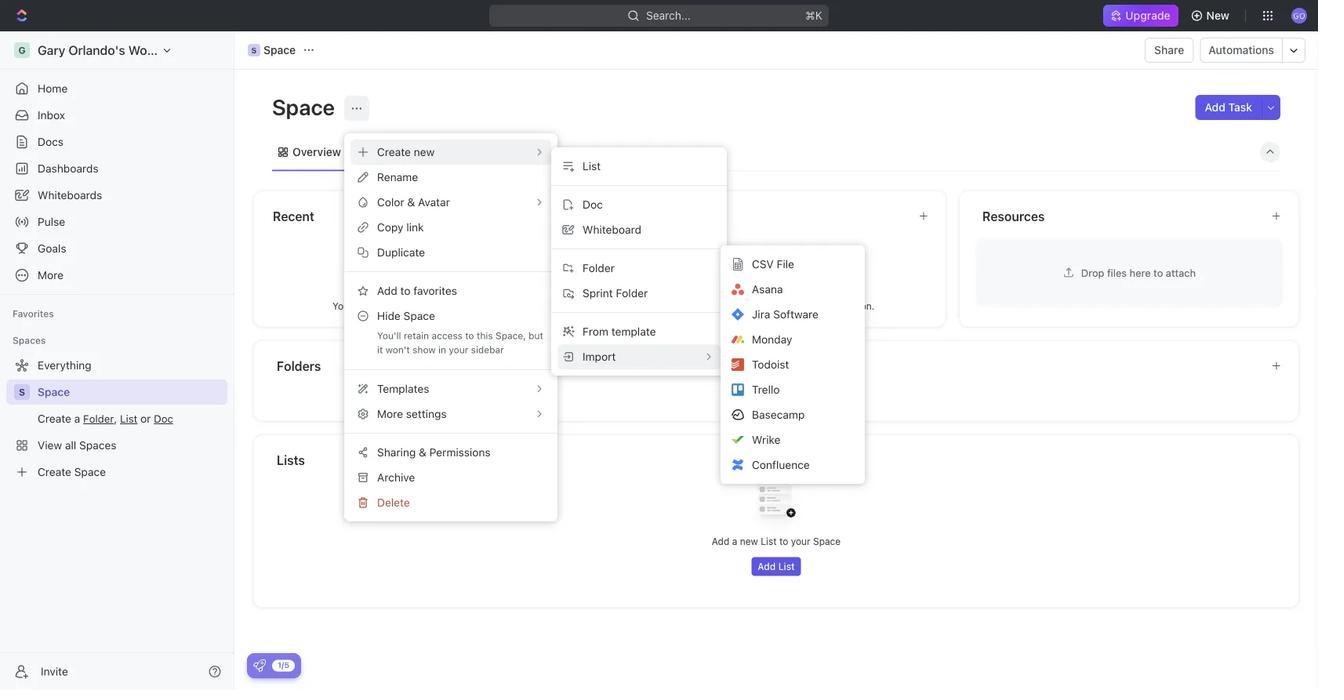 Task type: vqa. For each thing, say whether or not it's contained in the screenshot.
'Onboarding checklist button' element
yes



Task type: describe. For each thing, give the bounding box(es) containing it.
resources
[[983, 209, 1045, 224]]

add for add a new list to your space
[[712, 536, 730, 547]]

jira software button
[[727, 302, 859, 327]]

pulse link
[[6, 209, 228, 235]]

1 horizontal spatial docs
[[626, 209, 656, 224]]

attach
[[1166, 267, 1196, 279]]

space, , element inside space tree
[[14, 384, 30, 400]]

sidebar navigation
[[0, 31, 235, 690]]

you'll retain access to this space, but it won't show in your sidebar
[[377, 330, 544, 355]]

here
[[1130, 267, 1151, 279]]

monday button
[[727, 327, 859, 352]]

whiteboard button
[[558, 217, 721, 242]]

items
[[422, 300, 447, 311]]

onboarding checklist button element
[[253, 660, 266, 672]]

retain
[[404, 330, 429, 341]]

confluence button
[[727, 453, 859, 478]]

share
[[1155, 44, 1185, 56]]

overview
[[293, 146, 341, 158]]

2 vertical spatial show
[[798, 384, 822, 396]]

1 vertical spatial folders
[[747, 384, 782, 396]]

space inside tree
[[38, 386, 70, 399]]

sidebar
[[471, 344, 504, 355]]

a
[[732, 536, 738, 547]]

share button
[[1145, 38, 1194, 63]]

delete link
[[351, 490, 552, 515]]

opened
[[386, 300, 420, 311]]

&
[[419, 446, 427, 459]]

pulse
[[38, 215, 65, 228]]

list inside "link"
[[370, 146, 389, 158]]

add for add to favorites
[[377, 284, 398, 297]]

trello
[[752, 383, 780, 396]]

won't
[[386, 344, 410, 355]]

show inside you'll retain access to this space, but it won't show in your sidebar
[[413, 344, 436, 355]]

no
[[731, 384, 744, 396]]

it
[[377, 344, 383, 355]]

rename
[[377, 171, 418, 184]]

space,
[[496, 330, 526, 341]]

wrike button
[[727, 428, 859, 453]]

copy link link
[[351, 215, 552, 240]]

added
[[733, 300, 760, 311]]

archive
[[377, 471, 415, 484]]

list up the add list
[[761, 536, 777, 547]]

create new link
[[351, 140, 552, 165]]

csv file
[[752, 258, 795, 271]]

sprint folder button
[[558, 281, 721, 306]]

todoist
[[752, 358, 790, 371]]

basecamp
[[752, 408, 805, 421]]

new button
[[1185, 3, 1240, 28]]

will
[[449, 300, 464, 311]]

folders button
[[276, 357, 1259, 375]]

csv file button
[[727, 252, 859, 277]]

spaces
[[13, 335, 46, 346]]

s for s space
[[251, 46, 257, 55]]

no most used docs image
[[745, 237, 808, 300]]

dashboards
[[38, 162, 99, 175]]

permissions
[[430, 446, 491, 459]]

onboarding checklist button image
[[253, 660, 266, 672]]

create
[[377, 146, 411, 158]]

from
[[583, 325, 609, 338]]

add list button
[[752, 557, 802, 576]]

trello button
[[727, 377, 859, 402]]

archive link
[[351, 465, 552, 490]]

sharing & permissions link
[[351, 440, 552, 465]]

haven't
[[697, 300, 730, 311]]

0 vertical spatial show
[[466, 300, 489, 311]]

add for add list
[[758, 561, 776, 572]]

add to favorites link
[[351, 279, 552, 304]]

1 vertical spatial your
[[791, 536, 811, 547]]

new inside dropdown button
[[414, 146, 435, 158]]

automations
[[1209, 44, 1275, 56]]

file
[[777, 258, 795, 271]]

goals
[[38, 242, 66, 255]]

space tree
[[6, 353, 228, 485]]

folder button
[[558, 256, 721, 281]]

sprint
[[583, 287, 613, 300]]

goals link
[[6, 236, 228, 261]]

asana button
[[727, 277, 859, 302]]

1 horizontal spatial space, , element
[[248, 44, 260, 56]]

confluence
[[752, 459, 810, 471]]

folder inside button
[[583, 262, 615, 275]]

from template button
[[558, 319, 721, 344]]

import button
[[558, 344, 721, 370]]

monday
[[752, 333, 793, 346]]

rename link
[[351, 165, 552, 190]]

list down add a new list to your space
[[779, 561, 795, 572]]

delete
[[377, 496, 410, 509]]

whiteboard
[[583, 223, 642, 236]]

your recent opened items will show here.
[[333, 300, 515, 311]]

1/5
[[278, 661, 289, 670]]

dashboards link
[[6, 156, 228, 181]]



Task type: locate. For each thing, give the bounding box(es) containing it.
in
[[439, 344, 446, 355]]

show up the basecamp button
[[798, 384, 822, 396]]

you
[[678, 300, 695, 311]]

favorites button
[[6, 304, 60, 323]]

add left task
[[1205, 101, 1226, 114]]

location.
[[837, 300, 875, 311]]

jira
[[752, 308, 771, 321]]

no recent items image
[[392, 237, 455, 300]]

add left a
[[712, 536, 730, 547]]

doc
[[583, 198, 603, 211]]

but
[[529, 330, 544, 341]]

1 horizontal spatial this
[[818, 300, 834, 311]]

add a new list to your space
[[712, 536, 841, 547]]

this inside you'll retain access to this space, but it won't show in your sidebar
[[477, 330, 493, 341]]

1 vertical spatial new
[[740, 536, 759, 547]]

to
[[1154, 267, 1164, 279], [401, 284, 411, 297], [807, 300, 816, 311], [465, 330, 474, 341], [785, 384, 795, 396], [780, 536, 789, 547]]

folders
[[277, 359, 321, 373], [747, 384, 782, 396]]

sharing & permissions
[[377, 446, 491, 459]]

0 vertical spatial your
[[449, 344, 469, 355]]

1 vertical spatial folder
[[616, 287, 648, 300]]

1 vertical spatial space, , element
[[14, 384, 30, 400]]

board
[[418, 146, 449, 158]]

from template
[[583, 325, 656, 338]]

folder inside button
[[616, 287, 648, 300]]

space, , element
[[248, 44, 260, 56], [14, 384, 30, 400]]

link
[[407, 221, 424, 234]]

s for s
[[19, 387, 25, 398]]

hide space
[[377, 309, 435, 322]]

add for add task
[[1205, 101, 1226, 114]]

new
[[1207, 9, 1230, 22]]

this left "location." at the right of page
[[818, 300, 834, 311]]

wrike
[[752, 433, 781, 446]]

invite
[[41, 665, 68, 678]]

s inside s space
[[251, 46, 257, 55]]

0 vertical spatial folders
[[277, 359, 321, 373]]

folder up 'sprint'
[[583, 262, 615, 275]]

template
[[612, 325, 656, 338]]

⌘k
[[806, 9, 823, 22]]

lists
[[277, 453, 305, 468]]

1 horizontal spatial folder
[[616, 287, 648, 300]]

upgrade link
[[1104, 5, 1179, 27]]

0 horizontal spatial s
[[19, 387, 25, 398]]

to inside you'll retain access to this space, but it won't show in your sidebar
[[465, 330, 474, 341]]

you'll
[[377, 330, 401, 341]]

recent
[[273, 209, 315, 224]]

drop files here to attach
[[1082, 267, 1196, 279]]

docs link
[[6, 129, 228, 155]]

any
[[763, 300, 779, 311]]

your up add list button on the bottom of page
[[791, 536, 811, 547]]

add up opened
[[377, 284, 398, 297]]

1 horizontal spatial show
[[466, 300, 489, 311]]

home
[[38, 82, 68, 95]]

1 horizontal spatial your
[[791, 536, 811, 547]]

copy
[[377, 221, 404, 234]]

your right in
[[449, 344, 469, 355]]

folders inside button
[[277, 359, 321, 373]]

lists button
[[276, 451, 1281, 470]]

your inside you'll retain access to this space, but it won't show in your sidebar
[[449, 344, 469, 355]]

csv
[[752, 258, 774, 271]]

create new
[[377, 146, 435, 158]]

asana
[[752, 283, 783, 296]]

add task
[[1205, 101, 1253, 114]]

sprint folder
[[583, 287, 648, 300]]

0 vertical spatial new
[[414, 146, 435, 158]]

add list
[[758, 561, 795, 572]]

resources button
[[982, 207, 1259, 226]]

0 vertical spatial this
[[818, 300, 834, 311]]

hide
[[377, 309, 401, 322]]

1 horizontal spatial new
[[740, 536, 759, 547]]

1 horizontal spatial folders
[[747, 384, 782, 396]]

1 vertical spatial s
[[19, 387, 25, 398]]

0 vertical spatial space, , element
[[248, 44, 260, 56]]

0 vertical spatial folder
[[583, 262, 615, 275]]

show right will
[[466, 300, 489, 311]]

jira software
[[752, 308, 819, 321]]

1 vertical spatial docs
[[626, 209, 656, 224]]

0 horizontal spatial folders
[[277, 359, 321, 373]]

favorites
[[13, 308, 54, 319]]

add down add a new list to your space
[[758, 561, 776, 572]]

task
[[1229, 101, 1253, 114]]

you haven't added any docs to this location.
[[678, 300, 875, 311]]

no lists icon. image
[[745, 473, 808, 535]]

0 horizontal spatial show
[[413, 344, 436, 355]]

docs inside sidebar navigation
[[38, 135, 64, 148]]

add
[[1205, 101, 1226, 114], [377, 284, 398, 297], [712, 536, 730, 547], [758, 561, 776, 572]]

s inside tree
[[19, 387, 25, 398]]

0 horizontal spatial space, , element
[[14, 384, 30, 400]]

upgrade
[[1126, 9, 1171, 22]]

0 vertical spatial s
[[251, 46, 257, 55]]

automations button
[[1201, 38, 1283, 62]]

folder down the folder button
[[616, 287, 648, 300]]

your
[[333, 300, 353, 311]]

list button
[[558, 154, 721, 179]]

overview link
[[289, 141, 341, 163]]

software
[[774, 308, 819, 321]]

favorites
[[414, 284, 457, 297]]

0 horizontal spatial new
[[414, 146, 435, 158]]

whiteboards link
[[6, 183, 228, 208]]

0 horizontal spatial folder
[[583, 262, 615, 275]]

0 vertical spatial docs
[[38, 135, 64, 148]]

list
[[370, 146, 389, 158], [583, 160, 601, 173], [761, 536, 777, 547], [779, 561, 795, 572]]

0 horizontal spatial your
[[449, 344, 469, 355]]

list up doc
[[583, 160, 601, 173]]

no folders to show
[[731, 384, 822, 396]]

home link
[[6, 76, 228, 101]]

1 vertical spatial show
[[413, 344, 436, 355]]

0 horizontal spatial docs
[[38, 135, 64, 148]]

this
[[818, 300, 834, 311], [477, 330, 493, 341]]

1 vertical spatial this
[[477, 330, 493, 341]]

basecamp button
[[727, 402, 859, 428]]

new
[[414, 146, 435, 158], [740, 536, 759, 547]]

inbox link
[[6, 103, 228, 128]]

import
[[583, 350, 616, 363]]

create new button
[[351, 140, 552, 165]]

add to favorites
[[377, 284, 457, 297]]

2 horizontal spatial show
[[798, 384, 822, 396]]

this up sidebar
[[477, 330, 493, 341]]

show down retain
[[413, 344, 436, 355]]

search...
[[646, 9, 691, 22]]

list up rename
[[370, 146, 389, 158]]

1 horizontal spatial s
[[251, 46, 257, 55]]

0 horizontal spatial this
[[477, 330, 493, 341]]

2 vertical spatial docs
[[781, 300, 804, 311]]

duplicate link
[[351, 240, 552, 265]]

whiteboards
[[38, 189, 102, 202]]

add task button
[[1196, 95, 1262, 120]]

drop
[[1082, 267, 1105, 279]]

2 horizontal spatial docs
[[781, 300, 804, 311]]



